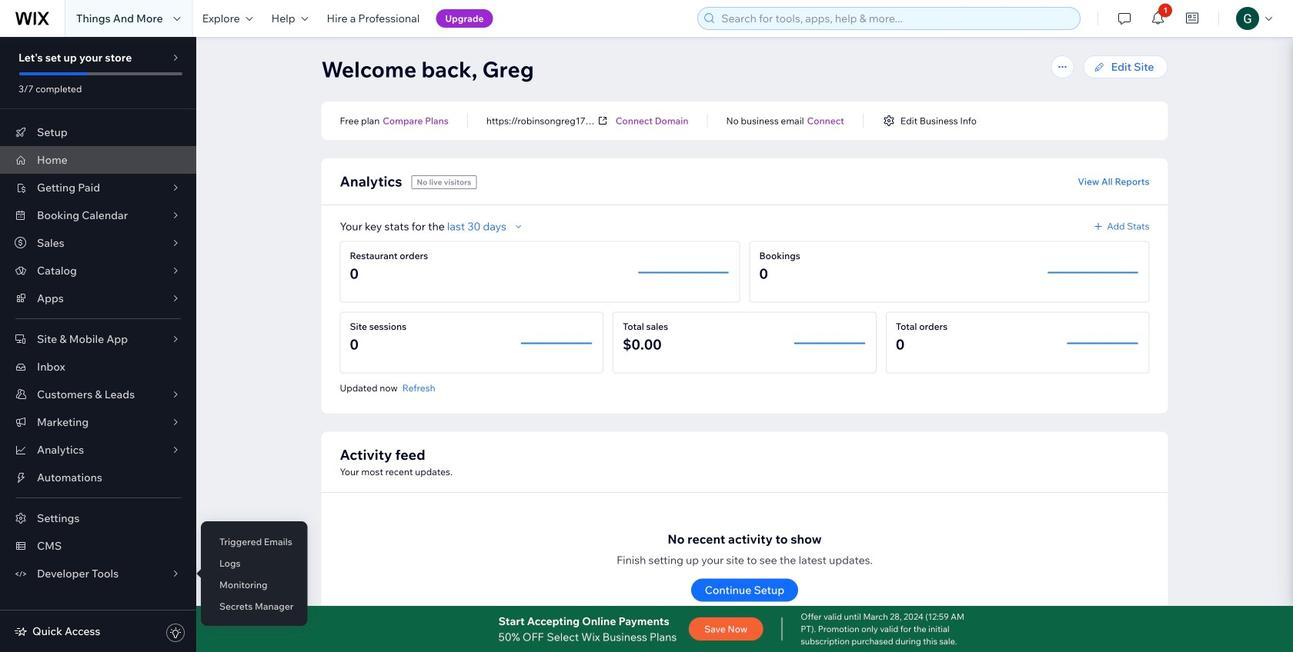 Task type: describe. For each thing, give the bounding box(es) containing it.
sidebar element
[[0, 37, 196, 653]]



Task type: vqa. For each thing, say whether or not it's contained in the screenshot.
verified to the left
no



Task type: locate. For each thing, give the bounding box(es) containing it.
Search for tools, apps, help & more... field
[[717, 8, 1076, 29]]



